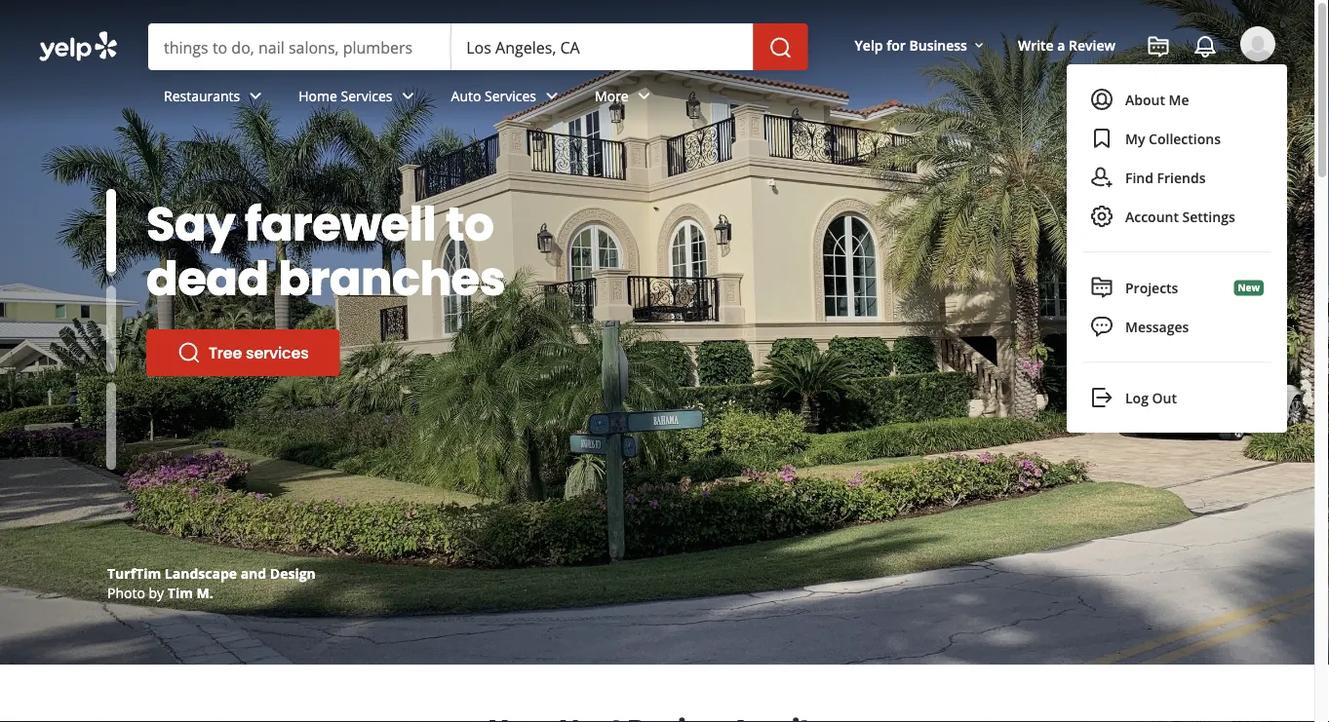 Task type: describe. For each thing, give the bounding box(es) containing it.
yelp for business button
[[847, 27, 995, 62]]

yelp
[[855, 36, 883, 54]]

about
[[1126, 90, 1166, 109]]

my collections
[[1126, 129, 1221, 148]]

services
[[246, 342, 309, 364]]

tree services link
[[146, 330, 340, 377]]

search image
[[769, 36, 793, 60]]

my collections link
[[1083, 119, 1272, 158]]

24 settings v2 image
[[1091, 205, 1114, 228]]

review
[[1069, 36, 1116, 54]]

branches
[[279, 246, 505, 312]]

photo
[[107, 584, 145, 602]]

more link
[[580, 70, 672, 127]]

to
[[446, 191, 494, 257]]

24 chevron down v2 image for more
[[633, 84, 656, 108]]

turftim landscape and design link
[[107, 564, 316, 583]]

business categories element
[[148, 70, 1276, 127]]

write a review
[[1018, 36, 1116, 54]]

24 collections v2 image
[[1091, 127, 1114, 150]]

select slide image
[[106, 187, 116, 274]]

tree services
[[209, 342, 309, 364]]

24 project v2 image
[[1091, 276, 1114, 300]]

24 chevron down v2 image for auto services
[[540, 84, 564, 108]]

design
[[270, 564, 316, 583]]

16 chevron down v2 image
[[972, 38, 987, 53]]

turftim landscape and design photo by tim m.
[[107, 564, 316, 602]]

explore banner section banner
[[0, 0, 1315, 665]]

tim m. link
[[168, 584, 213, 602]]

new
[[1238, 282, 1260, 295]]

24 chevron down v2 image for restaurants
[[244, 84, 268, 108]]

say farewell to dead branches
[[146, 191, 505, 312]]

projects image
[[1147, 35, 1171, 59]]

about me
[[1126, 90, 1190, 109]]

account
[[1126, 207, 1179, 226]]

restaurants link
[[148, 70, 283, 127]]

none field near
[[467, 36, 738, 58]]

landscape
[[165, 564, 237, 583]]

none search field inside explore banner section banner
[[148, 23, 812, 70]]

24 search v2 image
[[178, 341, 201, 365]]

messages
[[1126, 318, 1190, 336]]

write
[[1018, 36, 1054, 54]]

24 chevron down v2 image for home services
[[397, 84, 420, 108]]

log
[[1126, 389, 1149, 407]]

home services link
[[283, 70, 436, 127]]



Task type: locate. For each thing, give the bounding box(es) containing it.
1 horizontal spatial 24 chevron down v2 image
[[540, 84, 564, 108]]

24 profile v2 image
[[1091, 88, 1114, 111]]

turftim
[[107, 564, 161, 583]]

services
[[341, 86, 393, 105], [485, 86, 537, 105]]

0 horizontal spatial 24 chevron down v2 image
[[244, 84, 268, 108]]

home services
[[299, 86, 393, 105]]

by
[[149, 584, 164, 602]]

for
[[887, 36, 906, 54]]

write a review link
[[1011, 27, 1124, 62]]

0 horizontal spatial services
[[341, 86, 393, 105]]

24 chevron down v2 image inside the home services link
[[397, 84, 420, 108]]

auto services link
[[436, 70, 580, 127]]

None search field
[[148, 23, 812, 70]]

find
[[1126, 168, 1154, 187]]

24 chevron down v2 image right restaurants
[[244, 84, 268, 108]]

auto
[[451, 86, 481, 105]]

2 24 chevron down v2 image from the left
[[633, 84, 656, 108]]

my
[[1126, 129, 1146, 148]]

about me link
[[1079, 80, 1276, 119]]

yelp for business
[[855, 36, 968, 54]]

auto services
[[451, 86, 537, 105]]

24 chevron down v2 image inside restaurants link
[[244, 84, 268, 108]]

home
[[299, 86, 337, 105]]

collections
[[1149, 129, 1221, 148]]

24 chevron down v2 image
[[397, 84, 420, 108], [540, 84, 564, 108]]

24 chevron down v2 image
[[244, 84, 268, 108], [633, 84, 656, 108]]

more
[[595, 86, 629, 105]]

Near text field
[[467, 36, 738, 58]]

services inside 'link'
[[485, 86, 537, 105]]

None search field
[[0, 0, 1315, 433]]

settings
[[1183, 207, 1236, 226]]

none field find
[[164, 36, 435, 58]]

and
[[241, 564, 267, 583]]

business
[[910, 36, 968, 54]]

projects
[[1126, 279, 1179, 297]]

1 none field from the left
[[164, 36, 435, 58]]

out
[[1153, 389, 1177, 407]]

user actions element
[[840, 24, 1303, 144]]

2 none field from the left
[[467, 36, 738, 58]]

24 message v2 image
[[1091, 315, 1114, 339]]

none search field containing yelp for business
[[0, 0, 1315, 433]]

dead
[[146, 246, 269, 312]]

2 services from the left
[[485, 86, 537, 105]]

say
[[146, 191, 235, 257]]

24 chevron down v2 image left the auto
[[397, 84, 420, 108]]

services for auto services
[[485, 86, 537, 105]]

Find text field
[[164, 36, 435, 58]]

m.
[[197, 584, 213, 602]]

me
[[1169, 90, 1190, 109]]

services right the auto
[[485, 86, 537, 105]]

greg r. image
[[1241, 26, 1276, 61]]

1 horizontal spatial 24 chevron down v2 image
[[633, 84, 656, 108]]

1 24 chevron down v2 image from the left
[[397, 84, 420, 108]]

24 add friend v2 image
[[1091, 166, 1114, 189]]

find friends link
[[1083, 158, 1272, 197]]

farewell
[[245, 191, 436, 257]]

log out button
[[1083, 379, 1272, 418]]

24 chevron down v2 image right more
[[633, 84, 656, 108]]

a
[[1058, 36, 1066, 54]]

services right the home
[[341, 86, 393, 105]]

24 chevron down v2 image inside auto services 'link'
[[540, 84, 564, 108]]

account settings
[[1126, 207, 1236, 226]]

2 24 chevron down v2 image from the left
[[540, 84, 564, 108]]

messages link
[[1079, 307, 1276, 346]]

24 chevron down v2 image right auto services
[[540, 84, 564, 108]]

0 horizontal spatial 24 chevron down v2 image
[[397, 84, 420, 108]]

account settings link
[[1083, 197, 1272, 236]]

friends
[[1158, 168, 1206, 187]]

24 chevron down v2 image inside "more" link
[[633, 84, 656, 108]]

1 horizontal spatial services
[[485, 86, 537, 105]]

restaurants
[[164, 86, 240, 105]]

0 horizontal spatial none field
[[164, 36, 435, 58]]

1 services from the left
[[341, 86, 393, 105]]

None field
[[164, 36, 435, 58], [467, 36, 738, 58]]

tree
[[209, 342, 242, 364]]

1 24 chevron down v2 image from the left
[[244, 84, 268, 108]]

tim
[[168, 584, 193, 602]]

24 log out v2 image
[[1091, 386, 1114, 410]]

none field up the home
[[164, 36, 435, 58]]

log out
[[1126, 389, 1177, 407]]

find friends
[[1126, 168, 1206, 187]]

notifications image
[[1194, 35, 1218, 59]]

1 horizontal spatial none field
[[467, 36, 738, 58]]

services for home services
[[341, 86, 393, 105]]

none field up more
[[467, 36, 738, 58]]



Task type: vqa. For each thing, say whether or not it's contained in the screenshot.
'Search reviews'
no



